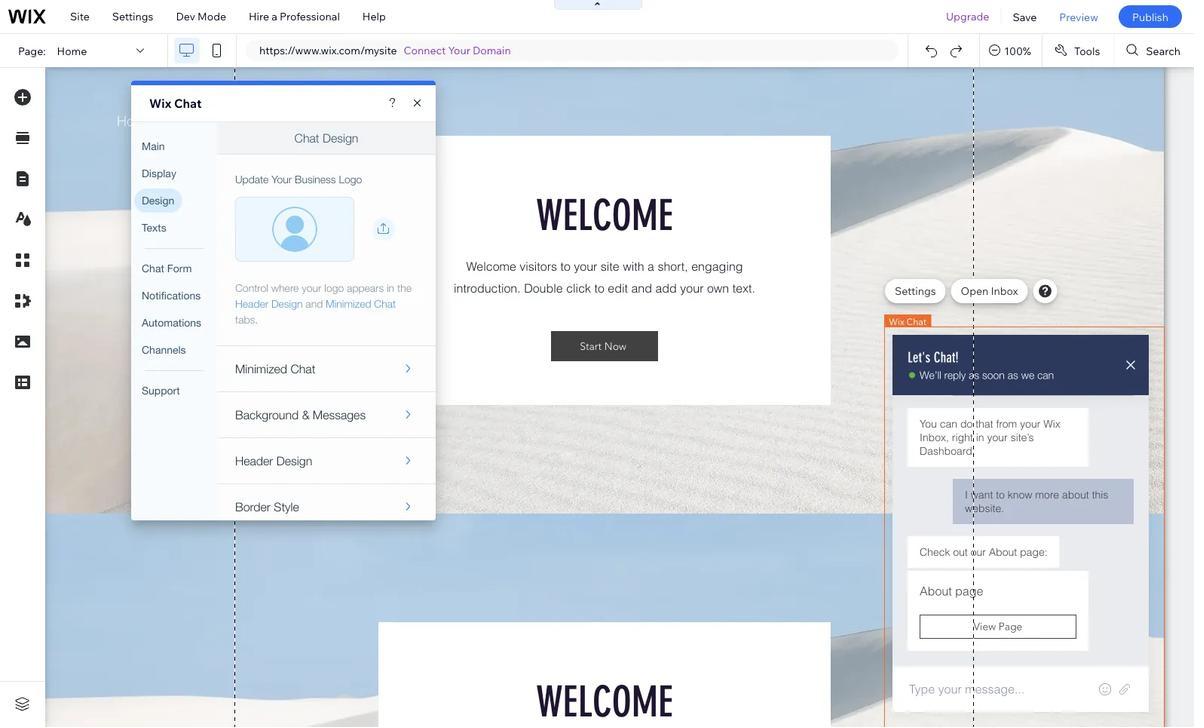 Task type: vqa. For each thing, say whether or not it's contained in the screenshot.
Page
no



Task type: describe. For each thing, give the bounding box(es) containing it.
your
[[448, 44, 471, 57]]

100% button
[[981, 34, 1042, 67]]

mode
[[198, 10, 226, 23]]

publish button
[[1119, 5, 1183, 28]]

1 vertical spatial wix
[[889, 316, 905, 327]]

1 horizontal spatial settings
[[895, 284, 936, 298]]

hire a professional
[[249, 10, 340, 23]]

1 vertical spatial wix chat
[[889, 316, 927, 327]]

upgrade
[[946, 10, 990, 23]]

a
[[272, 10, 277, 23]]

0 vertical spatial settings
[[112, 10, 153, 23]]

help
[[363, 10, 386, 23]]

save
[[1013, 10, 1037, 23]]

inbox
[[991, 284, 1019, 298]]

connect
[[404, 44, 446, 57]]

site
[[70, 10, 90, 23]]

https://www.wix.com/mysite connect your domain
[[259, 44, 511, 57]]



Task type: locate. For each thing, give the bounding box(es) containing it.
0 horizontal spatial wix chat
[[149, 96, 202, 111]]

0 vertical spatial chat
[[174, 96, 202, 111]]

settings left "open"
[[895, 284, 936, 298]]

domain
[[473, 44, 511, 57]]

settings
[[112, 10, 153, 23], [895, 284, 936, 298]]

https://www.wix.com/mysite
[[259, 44, 397, 57]]

search button
[[1115, 34, 1195, 67]]

1 horizontal spatial wix
[[889, 316, 905, 327]]

0 vertical spatial wix chat
[[149, 96, 202, 111]]

home
[[57, 44, 87, 57]]

1 vertical spatial settings
[[895, 284, 936, 298]]

publish
[[1133, 10, 1169, 23]]

100%
[[1005, 44, 1032, 57]]

search
[[1147, 44, 1181, 57]]

tools button
[[1043, 34, 1114, 67]]

chat
[[174, 96, 202, 111], [907, 316, 927, 327]]

1 vertical spatial chat
[[907, 316, 927, 327]]

open inbox
[[961, 284, 1019, 298]]

tools
[[1075, 44, 1101, 57]]

settings left dev
[[112, 10, 153, 23]]

1 horizontal spatial chat
[[907, 316, 927, 327]]

preview
[[1060, 10, 1099, 23]]

wix
[[149, 96, 171, 111], [889, 316, 905, 327]]

save button
[[1002, 0, 1049, 33]]

0 horizontal spatial settings
[[112, 10, 153, 23]]

0 horizontal spatial chat
[[174, 96, 202, 111]]

professional
[[280, 10, 340, 23]]

preview button
[[1049, 0, 1110, 33]]

dev mode
[[176, 10, 226, 23]]

dev
[[176, 10, 195, 23]]

wix chat
[[149, 96, 202, 111], [889, 316, 927, 327]]

0 vertical spatial wix
[[149, 96, 171, 111]]

hire
[[249, 10, 269, 23]]

0 horizontal spatial wix
[[149, 96, 171, 111]]

open
[[961, 284, 989, 298]]

1 horizontal spatial wix chat
[[889, 316, 927, 327]]



